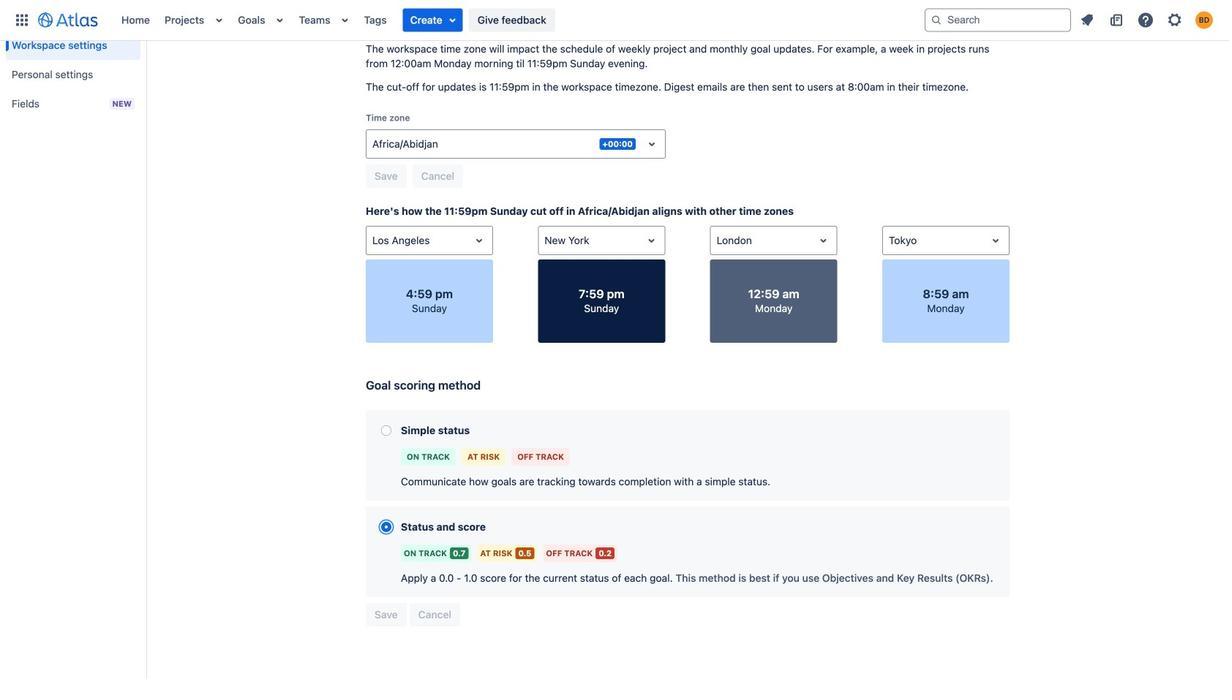Task type: locate. For each thing, give the bounding box(es) containing it.
0 horizontal spatial list
[[114, 0, 925, 41]]

0 vertical spatial group
[[6, 0, 140, 123]]

banner
[[0, 0, 1229, 41]]

None radio
[[381, 426, 391, 436]]

0 horizontal spatial group
[[6, 0, 140, 123]]

None search field
[[925, 8, 1071, 32]]

search image
[[931, 14, 942, 26]]

heading
[[6, 15, 140, 26]]

1 vertical spatial group
[[366, 604, 460, 627]]

list item
[[403, 8, 463, 32]]

1 horizontal spatial group
[[366, 604, 460, 627]]

None text field
[[372, 137, 375, 151], [372, 233, 375, 248], [545, 233, 547, 248], [372, 137, 375, 151], [372, 233, 375, 248], [545, 233, 547, 248]]

settings image
[[1166, 11, 1184, 29]]

top element
[[9, 0, 925, 41]]

group
[[6, 0, 140, 123], [366, 604, 460, 627]]

list
[[114, 0, 925, 41], [1074, 8, 1220, 32]]

account image
[[1196, 11, 1213, 29]]

list item inside list
[[403, 8, 463, 32]]

open image
[[643, 135, 661, 153], [643, 232, 660, 250], [815, 232, 832, 250], [987, 232, 1005, 250]]

help image
[[1137, 11, 1155, 29]]

notifications image
[[1079, 11, 1096, 29]]

None radio
[[381, 522, 391, 533]]



Task type: describe. For each thing, give the bounding box(es) containing it.
1 horizontal spatial list
[[1074, 8, 1220, 32]]

open image
[[470, 232, 488, 250]]

Search field
[[925, 8, 1071, 32]]

switch to... image
[[13, 11, 31, 29]]



Task type: vqa. For each thing, say whether or not it's contained in the screenshot.
text box
yes



